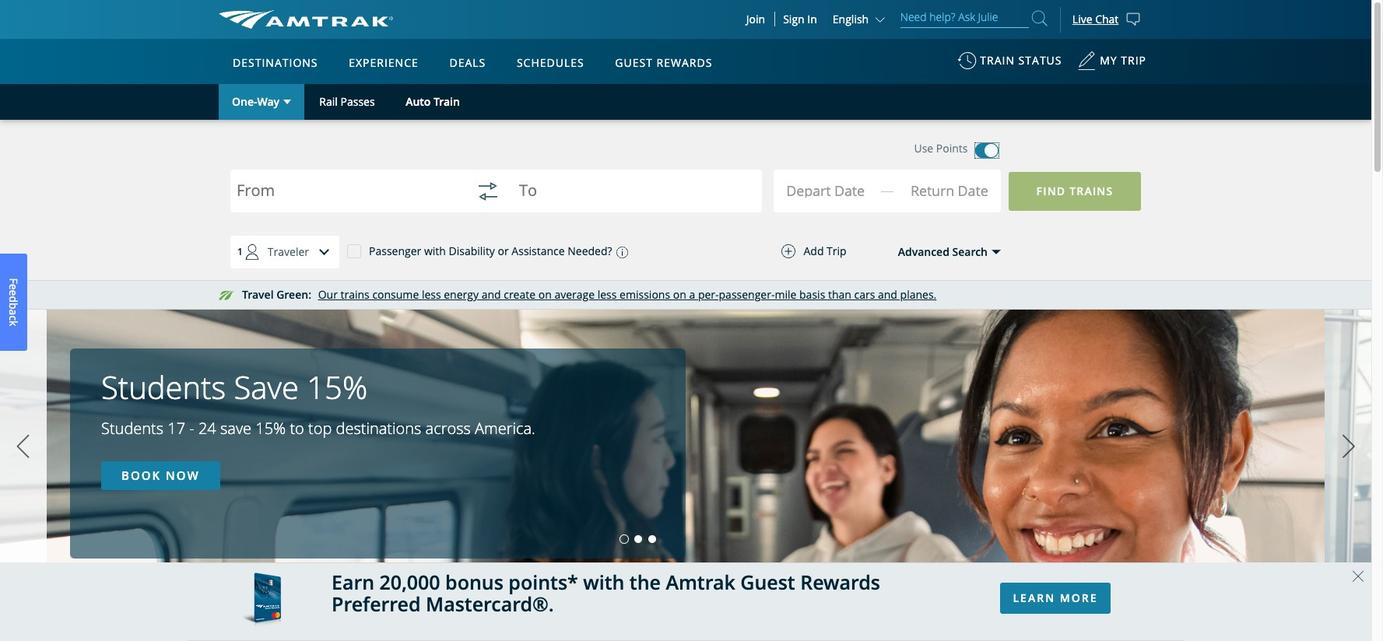 Task type: describe. For each thing, give the bounding box(es) containing it.
2 on from the left
[[673, 287, 686, 302]]

destinations
[[233, 55, 318, 70]]

a inside f e e d b a c k button
[[6, 309, 21, 315]]

Passenger with Disability or Assistance Needed? checkbox
[[347, 244, 361, 258]]

amtrak
[[666, 569, 735, 595]]

train status link
[[958, 46, 1062, 84]]

auto
[[406, 94, 431, 109]]

more information about accessible travel requests. image
[[612, 246, 628, 258]]

earn
[[332, 569, 375, 595]]

add
[[804, 243, 824, 258]]

1 horizontal spatial 15%
[[307, 366, 368, 409]]

train
[[980, 53, 1015, 68]]

0 horizontal spatial 15%
[[255, 418, 286, 439]]

mastercard®.
[[426, 591, 554, 617]]

rail
[[319, 94, 338, 109]]

deals button
[[443, 41, 492, 85]]

live chat
[[1073, 11, 1119, 26]]

experience button
[[343, 41, 425, 85]]

schedules
[[517, 55, 584, 70]]

2 e from the top
[[6, 290, 21, 296]]

needed?
[[568, 244, 612, 259]]

to
[[290, 418, 304, 439]]

previous image
[[11, 427, 35, 466]]

book now
[[121, 468, 200, 483]]

top
[[308, 418, 332, 439]]

traveler button
[[230, 236, 340, 269]]

across
[[425, 418, 471, 439]]

slide 1 tab
[[621, 536, 628, 543]]

regions map image
[[277, 130, 650, 348]]

my
[[1100, 53, 1118, 68]]

add trip button
[[751, 236, 878, 266]]

my trip button
[[1077, 46, 1147, 84]]

-
[[189, 418, 194, 439]]

d
[[6, 296, 21, 303]]

destinations
[[336, 418, 421, 439]]

earn 20,000 bonus points* with the amtrak guest rewards preferred mastercard®.
[[332, 569, 880, 617]]

1 horizontal spatial a
[[689, 287, 695, 302]]

guest rewards button
[[609, 41, 719, 85]]

students for students save 15%
[[101, 366, 226, 409]]

1 e from the top
[[6, 284, 21, 290]]

slide 2 tab
[[635, 536, 642, 543]]

add trip
[[804, 243, 847, 258]]

passes
[[341, 94, 375, 109]]

english
[[833, 12, 869, 26]]

students for students 17 - 24 save 15% to top destinations across america.
[[101, 418, 164, 439]]

f e e d b a c k
[[6, 278, 21, 326]]

green:
[[276, 287, 311, 302]]

trip
[[1121, 53, 1147, 68]]

bonus
[[445, 569, 504, 595]]

banner containing live chat
[[0, 0, 1372, 359]]

points
[[936, 141, 968, 156]]

students save 15%
[[101, 366, 368, 409]]

emissions
[[620, 287, 670, 302]]

per-
[[698, 287, 719, 302]]

0 vertical spatial with
[[424, 244, 446, 259]]

20,000
[[380, 569, 440, 595]]

none field to
[[519, 173, 740, 223]]

train
[[434, 94, 460, 109]]

assistance
[[512, 244, 565, 259]]

From text field
[[237, 183, 457, 204]]

switch departure and arrival stations. image
[[470, 173, 507, 210]]

the
[[630, 569, 661, 595]]

deals
[[449, 55, 486, 70]]

return date button
[[897, 174, 1001, 213]]

than
[[828, 287, 851, 302]]

consume
[[372, 287, 419, 302]]

my trip
[[1100, 53, 1147, 68]]

planes.
[[900, 287, 937, 302]]

one-
[[232, 94, 257, 109]]

date
[[958, 181, 988, 200]]

1 and from the left
[[482, 287, 501, 302]]

guest inside earn 20,000 bonus points* with the amtrak guest rewards preferred mastercard®.
[[740, 569, 795, 595]]

2 and from the left
[[878, 287, 897, 302]]

select caret image
[[283, 100, 291, 104]]

sign in
[[783, 12, 817, 26]]

next image
[[1337, 427, 1361, 466]]

advanced
[[898, 244, 950, 259]]

passenger with disability or assistance needed?
[[369, 244, 612, 259]]

energy
[[444, 287, 479, 302]]

return date
[[911, 181, 988, 200]]

save
[[220, 418, 251, 439]]

amtrak image
[[219, 10, 393, 29]]

our trains consume less energy and create on average less emissions on a per-passenger-mile basis than cars and planes. link
[[318, 287, 937, 302]]

To text field
[[519, 183, 740, 204]]

k
[[6, 321, 21, 326]]

join button
[[737, 12, 775, 26]]

travel green: our trains consume less energy and create on average less emissions on a per-passenger-mile basis than cars and planes.
[[242, 287, 937, 302]]

preferred
[[332, 591, 421, 617]]



Task type: vqa. For each thing, say whether or not it's contained in the screenshot.
bottom the the
no



Task type: locate. For each thing, give the bounding box(es) containing it.
1 vertical spatial guest
[[740, 569, 795, 595]]

mile
[[775, 287, 797, 302]]

Please enter your search item search field
[[901, 8, 1029, 28]]

and right the cars
[[878, 287, 897, 302]]

1 horizontal spatial rewards
[[800, 569, 880, 595]]

destinations button
[[227, 41, 324, 85]]

amtrak guest rewards preferred mastercard image
[[242, 573, 281, 631]]

guest rewards
[[615, 55, 713, 70]]

sign in button
[[783, 12, 817, 26]]

0 vertical spatial students
[[101, 366, 226, 409]]

guest inside popup button
[[615, 55, 653, 70]]

17
[[168, 418, 185, 439]]

none field from
[[237, 173, 457, 223]]

basis
[[799, 287, 825, 302]]

america.
[[475, 418, 535, 439]]

way
[[257, 94, 279, 109]]

1 horizontal spatial with
[[583, 569, 625, 595]]

slide 3 tab
[[649, 536, 656, 543]]

or
[[498, 244, 509, 259]]

1 on from the left
[[538, 287, 552, 302]]

f
[[6, 278, 21, 284]]

0 horizontal spatial a
[[6, 309, 21, 315]]

15%
[[307, 366, 368, 409], [255, 418, 286, 439]]

less left the energy
[[422, 287, 441, 302]]

0 vertical spatial a
[[689, 287, 695, 302]]

click to add the number travelers and discount types image
[[309, 237, 340, 268]]

schedules link
[[511, 39, 591, 84]]

0 horizontal spatial guest
[[615, 55, 653, 70]]

students 17 - 24 save 15% to top destinations across america.
[[101, 418, 535, 439]]

open image
[[992, 250, 1001, 255]]

rewards inside guest rewards popup button
[[657, 55, 713, 70]]

e up d
[[6, 284, 21, 290]]

choose a slide to display tab list
[[0, 536, 660, 543]]

0 horizontal spatial rewards
[[657, 55, 713, 70]]

0 horizontal spatial with
[[424, 244, 446, 259]]

1 students from the top
[[101, 366, 226, 409]]

1 vertical spatial a
[[6, 309, 21, 315]]

2 less from the left
[[598, 287, 617, 302]]

auto train
[[406, 94, 460, 109]]

disability
[[449, 244, 495, 259]]

None field
[[237, 173, 457, 223], [519, 173, 740, 223], [789, 174, 897, 213], [789, 174, 897, 213]]

a left per- on the right of the page
[[689, 287, 695, 302]]

with left 'disability'
[[424, 244, 446, 259]]

15% up top
[[307, 366, 368, 409]]

0 vertical spatial 15%
[[307, 366, 368, 409]]

a up k
[[6, 309, 21, 315]]

with inside earn 20,000 bonus points* with the amtrak guest rewards preferred mastercard®.
[[583, 569, 625, 595]]

use
[[914, 141, 933, 156]]

1 less from the left
[[422, 287, 441, 302]]

application
[[277, 130, 650, 348]]

with left the
[[583, 569, 625, 595]]

advanced search button
[[866, 236, 1002, 268]]

1 vertical spatial with
[[583, 569, 625, 595]]

0 horizontal spatial on
[[538, 287, 552, 302]]

e down f
[[6, 290, 21, 296]]

learn more
[[1013, 590, 1098, 605]]

create
[[504, 287, 536, 302]]

1 horizontal spatial and
[[878, 287, 897, 302]]

amtrak sustains leaf icon image
[[219, 291, 234, 301]]

0 horizontal spatial and
[[482, 287, 501, 302]]

0 vertical spatial rewards
[[657, 55, 713, 70]]

banner
[[0, 0, 1372, 359]]

2 students from the top
[[101, 418, 164, 439]]

less right average
[[598, 287, 617, 302]]

book
[[121, 468, 161, 483]]

1 horizontal spatial less
[[598, 287, 617, 302]]

passenger
[[369, 244, 421, 259]]

sign
[[783, 12, 805, 26]]

1 horizontal spatial on
[[673, 287, 686, 302]]

save
[[234, 366, 299, 409]]

search icon image
[[1032, 8, 1048, 29]]

less
[[422, 287, 441, 302], [598, 287, 617, 302]]

live chat button
[[1060, 0, 1153, 39]]

status
[[1019, 53, 1062, 68]]

passenger image
[[236, 237, 268, 268]]

rewards inside earn 20,000 bonus points* with the amtrak guest rewards preferred mastercard®.
[[800, 569, 880, 595]]

1 horizontal spatial guest
[[740, 569, 795, 595]]

students left 17
[[101, 418, 164, 439]]

learn
[[1013, 590, 1056, 605]]

0 vertical spatial guest
[[615, 55, 653, 70]]

english button
[[833, 12, 889, 26]]

advanced search
[[898, 244, 988, 259]]

chat
[[1095, 11, 1119, 26]]

one-way
[[232, 94, 279, 109]]

1 vertical spatial 15%
[[255, 418, 286, 439]]

plus icon image
[[782, 244, 796, 258]]

use points
[[914, 141, 968, 156]]

points*
[[509, 569, 578, 595]]

search
[[952, 244, 988, 259]]

live
[[1073, 11, 1093, 26]]

travel
[[242, 287, 274, 302]]

learn more link
[[1000, 583, 1111, 614]]

passenger-
[[719, 287, 775, 302]]

b
[[6, 303, 21, 309]]

trains
[[341, 287, 370, 302]]

one-way button
[[219, 84, 304, 120]]

experience
[[349, 55, 419, 70]]

students up 17
[[101, 366, 226, 409]]

train status
[[980, 53, 1062, 68]]

average
[[555, 287, 595, 302]]

0 horizontal spatial less
[[422, 287, 441, 302]]

a
[[689, 287, 695, 302], [6, 309, 21, 315]]

cars
[[854, 287, 875, 302]]

rail passes
[[319, 94, 375, 109]]

students
[[101, 366, 226, 409], [101, 418, 164, 439]]

join
[[746, 12, 765, 26]]

1 vertical spatial rewards
[[800, 569, 880, 595]]

in
[[807, 12, 817, 26]]

and left create
[[482, 287, 501, 302]]

24
[[198, 418, 216, 439]]

now
[[166, 468, 200, 483]]

return
[[911, 181, 954, 200]]

f e e d b a c k button
[[0, 254, 27, 351]]

on left per- on the right of the page
[[673, 287, 686, 302]]

15% left to
[[255, 418, 286, 439]]

on right create
[[538, 287, 552, 302]]

auto train link
[[390, 84, 476, 120]]

book now link
[[101, 462, 220, 490]]

guest
[[615, 55, 653, 70], [740, 569, 795, 595]]

trip
[[827, 243, 847, 258]]

and
[[482, 287, 501, 302], [878, 287, 897, 302]]

1 vertical spatial students
[[101, 418, 164, 439]]

c
[[6, 315, 21, 321]]



